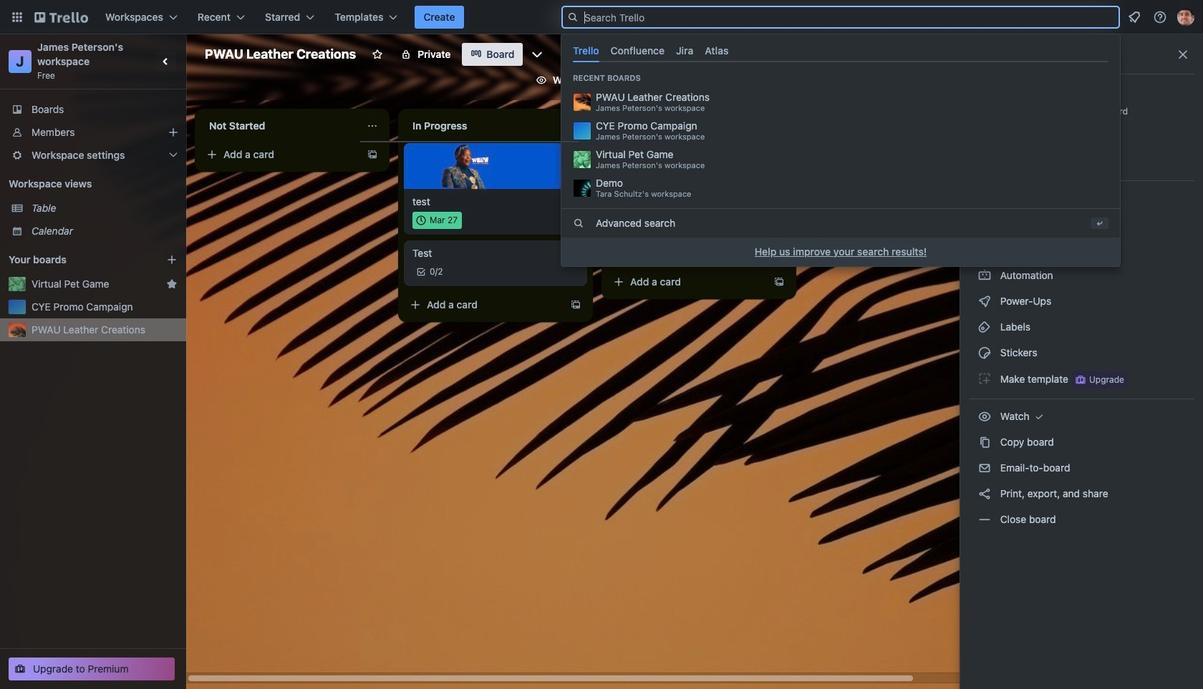 Task type: vqa. For each thing, say whether or not it's contained in the screenshot.
Show Menu image
no



Task type: describe. For each thing, give the bounding box(es) containing it.
search image
[[567, 11, 579, 23]]

customize views image
[[530, 47, 545, 62]]

1 vertical spatial christina overa (christinaovera) image
[[768, 241, 785, 258]]

2 tab from the left
[[605, 39, 670, 62]]

0 horizontal spatial james peterson (jamespeterson93) image
[[854, 70, 874, 90]]

0 vertical spatial sm image
[[702, 69, 722, 89]]

3 tab from the left
[[670, 39, 699, 62]]

0 vertical spatial create from template… image
[[774, 276, 785, 288]]

create from template… image
[[367, 149, 378, 160]]

Search Trello field
[[562, 6, 1120, 29]]

workspace navigation collapse icon image
[[156, 52, 176, 72]]

0 notifications image
[[1126, 9, 1143, 26]]

5 sm image from the top
[[978, 410, 992, 424]]

add board image
[[166, 254, 178, 266]]

https://media2.giphy.com/media/vhqa3tryiebmkd5qih/100w.gif?cid=ad960664tuux3ictzc2l4kkstlpkpgfee3kg7e05hcw8694d&ep=v1_stickers_search&rid=100w.gif&ct=s image
[[441, 142, 490, 191]]

james peterson (jamespeterson93) image inside the primary element
[[1178, 9, 1195, 26]]

6 sm image from the top
[[978, 436, 992, 450]]

3 sm image from the top
[[978, 346, 992, 360]]

2 horizontal spatial sm image
[[1033, 410, 1047, 424]]

1 horizontal spatial sm image
[[978, 320, 992, 335]]

7 sm image from the top
[[978, 461, 992, 476]]

4 sm image from the top
[[978, 372, 992, 386]]

1 vertical spatial create from template… image
[[570, 299, 582, 311]]



Task type: locate. For each thing, give the bounding box(es) containing it.
advanced search image
[[573, 218, 585, 229]]

Board name text field
[[198, 43, 363, 66]]

open information menu image
[[1153, 10, 1168, 24]]

your boards with 3 items element
[[9, 251, 145, 269]]

tab
[[567, 39, 605, 62], [605, 39, 670, 62], [670, 39, 699, 62], [699, 39, 734, 62]]

1 vertical spatial sm image
[[978, 320, 992, 335]]

0 horizontal spatial create from template… image
[[570, 299, 582, 311]]

0 horizontal spatial christina overa (christinaovera) image
[[768, 241, 785, 258]]

starred icon image
[[166, 279, 178, 290]]

1 horizontal spatial create from template… image
[[774, 276, 785, 288]]

star or unstar board image
[[372, 49, 383, 60]]

None text field
[[201, 115, 361, 138]]

sm image
[[702, 69, 722, 89], [978, 320, 992, 335], [1033, 410, 1047, 424]]

back to home image
[[34, 6, 88, 29]]

0 vertical spatial christina overa (christinaovera) image
[[872, 70, 892, 90]]

james peterson (jamespeterson93) image
[[1178, 9, 1195, 26], [854, 70, 874, 90]]

1 horizontal spatial james peterson (jamespeterson93) image
[[1178, 9, 1195, 26]]

4 tab from the left
[[699, 39, 734, 62]]

create from template… image
[[774, 276, 785, 288], [570, 299, 582, 311]]

1 horizontal spatial christina overa (christinaovera) image
[[872, 70, 892, 90]]

james peterson (jamespeterson93) image down search trello field at the top of the page
[[854, 70, 874, 90]]

9 sm image from the top
[[978, 513, 992, 527]]

1 sm image from the top
[[978, 269, 992, 283]]

0 vertical spatial james peterson (jamespeterson93) image
[[1178, 9, 1195, 26]]

0 horizontal spatial sm image
[[702, 69, 722, 89]]

tab list
[[567, 39, 1115, 62]]

1 tab from the left
[[567, 39, 605, 62]]

None text field
[[404, 115, 564, 138]]

james peterson (jamespeterson93) image right the open information menu icon
[[1178, 9, 1195, 26]]

1 vertical spatial james peterson (jamespeterson93) image
[[854, 70, 874, 90]]

None checkbox
[[636, 201, 742, 218], [413, 212, 462, 229], [636, 201, 742, 218], [413, 212, 462, 229]]

sm image
[[978, 269, 992, 283], [978, 294, 992, 309], [978, 346, 992, 360], [978, 372, 992, 386], [978, 410, 992, 424], [978, 436, 992, 450], [978, 461, 992, 476], [978, 487, 992, 501], [978, 513, 992, 527]]

primary element
[[0, 0, 1203, 34]]

2 sm image from the top
[[978, 294, 992, 309]]

color: bold red, title: "sourcing" element
[[616, 175, 645, 181]]

christina overa (christinaovera) image
[[872, 70, 892, 90], [768, 241, 785, 258]]

2 vertical spatial sm image
[[1033, 410, 1047, 424]]

8 sm image from the top
[[978, 487, 992, 501]]



